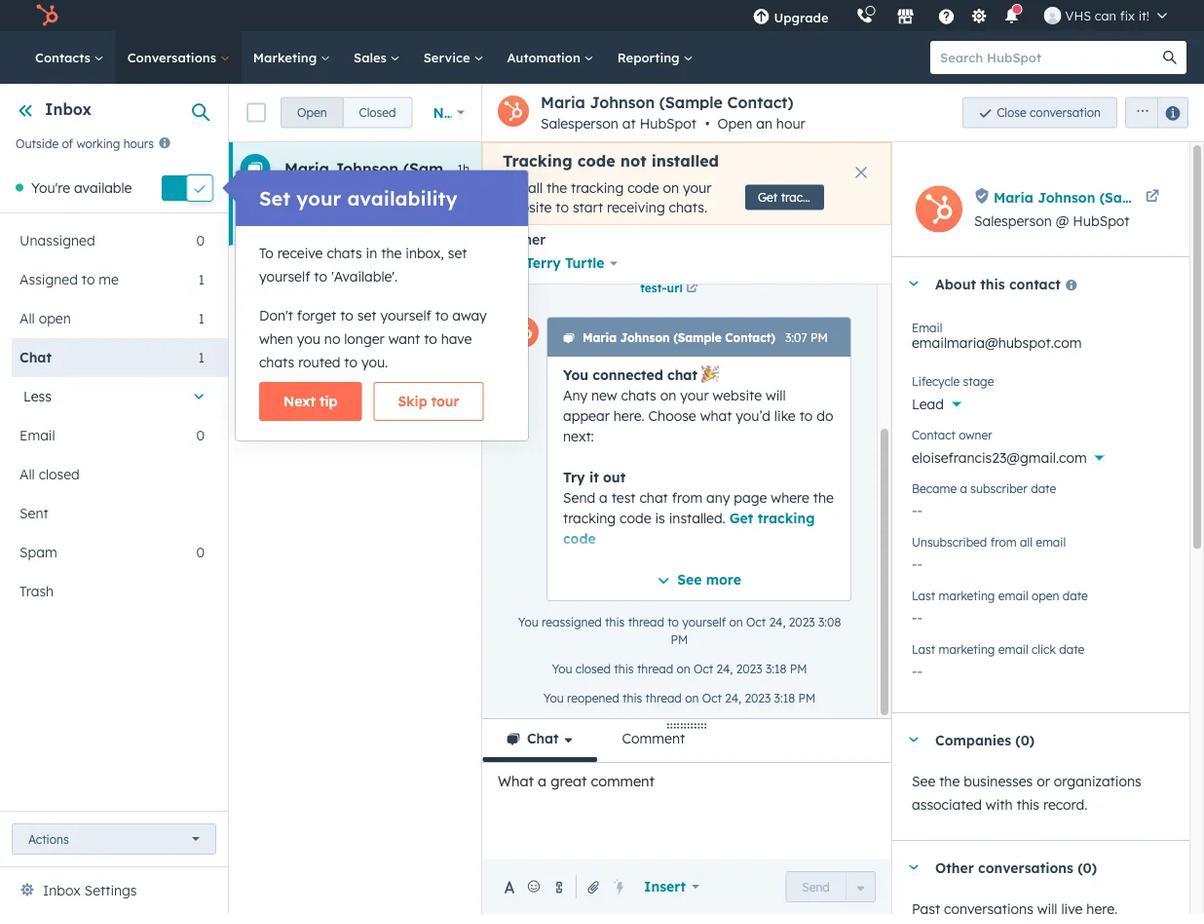 Task type: describe. For each thing, give the bounding box(es) containing it.
vhs
[[1066, 7, 1092, 23]]

'available'.
[[331, 268, 398, 285]]

record.
[[1044, 796, 1088, 813]]

do inside live chat from maria johnson (sample contact) with context you connected chat
any new chats on your website will appear here. choose what you'd like to do next:

try it out 
send a test chat from any page where the tracking code is installed: https://app.hubs row
[[896, 188, 913, 205]]

to receive chats in the inbox, set yourself to 'available'.
[[259, 245, 467, 285]]

Search HubSpot search field
[[931, 41, 1170, 74]]

unsubscribed from all email
[[912, 535, 1066, 549]]

notifications button
[[996, 0, 1029, 31]]

to up you closed this thread on oct 24, 2023 3:18 pm
[[668, 615, 679, 629]]

oct inside oct 24, 2023 3:08 pm
[[747, 615, 766, 629]]

Last marketing email open date text field
[[912, 599, 1171, 631]]

closed for all
[[39, 466, 80, 483]]

3:08
[[819, 615, 842, 629]]

a right the what in the bottom of the page
[[538, 772, 547, 790]]

hubspot image
[[35, 4, 58, 27]]

you for you reopened this thread on oct 24, 2023 3:18 pm
[[544, 691, 564, 705]]

•
[[705, 115, 710, 132]]

3:07
[[786, 331, 808, 345]]

me
[[99, 271, 119, 288]]

0 vertical spatial chat
[[19, 349, 52, 366]]

other conversations (0) button
[[893, 841, 1171, 894]]

1 vertical spatial get tracking code
[[563, 509, 815, 547]]

service
[[424, 49, 474, 65]]

help button
[[930, 0, 964, 31]]

0 horizontal spatial of
[[62, 136, 73, 150]]

pm inside oct 24, 2023 3:08 pm
[[671, 632, 689, 647]]

code inside button
[[830, 190, 857, 205]]

outside
[[16, 136, 59, 150]]

connected for you connected chat any new chats on your website will appear here. choose what you'd like to do next:  try it out  send a test chat from any pag
[[312, 188, 380, 205]]

maria johnson (sample contact)
[[285, 159, 538, 178]]

Last marketing email click date text field
[[912, 653, 1171, 684]]

0 vertical spatial (0)
[[1016, 731, 1035, 748]]

your inside you connected chat 🎉 any new chats on your website will appear here. choose what you'd like to do next:
[[681, 387, 709, 404]]

terry turtle image
[[1044, 7, 1062, 24]]

contact
[[1010, 275, 1061, 292]]

0 vertical spatial open
[[39, 310, 71, 327]]

manage
[[563, 591, 616, 608]]

next: inside row
[[917, 188, 948, 205]]

to inside to receive chats in the inbox, set yourself to 'available'.
[[314, 268, 327, 285]]

menu containing vhs can fix it!
[[739, 0, 1181, 31]]

contact) for maria johnson (sample contact)
[[471, 159, 538, 178]]

you reopened this thread on oct 24, 2023 3:18 pm
[[544, 691, 816, 705]]

1 vertical spatial salesperson
[[975, 212, 1053, 230]]

open inside "maria johnson (sample contact) salesperson at hubspot • open an hour"
[[718, 115, 753, 132]]

upgrade
[[774, 9, 829, 25]]

1 horizontal spatial hubspot
[[1073, 212, 1130, 230]]

here. inside you connected chat 🎉 any new chats on your website will appear here. choose what you'd like to do next:
[[614, 407, 645, 424]]

the inside to receive chats in the inbox, set yourself to 'available'.
[[381, 245, 402, 262]]

install the tracking code on your website to start receiving chats.
[[503, 179, 712, 215]]

you for you reassigned this thread to yourself on
[[518, 615, 539, 629]]

where
[[771, 489, 810, 506]]

set up chat behaviour based on your team's availability.
[[563, 755, 801, 793]]

0 for email
[[196, 427, 205, 444]]

yourself inside the don't forget to set yourself to away when you no longer want to have chats routed to you.
[[381, 307, 432, 324]]

contact
[[912, 427, 956, 442]]

assigned to me
[[19, 271, 119, 288]]

Closed button
[[343, 97, 413, 128]]

this inside dropdown button
[[981, 275, 1006, 292]]

reporting link
[[606, 31, 705, 84]]

close image
[[856, 167, 867, 178]]

1h
[[458, 161, 470, 176]]

tracking inside try it out send a test chat from any page where the tracking code is installed.
[[563, 509, 616, 527]]

no
[[324, 330, 341, 347]]

the for see
[[940, 773, 960, 790]]

what inside row
[[779, 188, 811, 205]]

page
[[734, 489, 767, 506]]

3:18 for you reopened this thread on oct 24, 2023 3:18 pm
[[775, 691, 796, 705]]

chats inside to receive chats in the inbox, set yourself to 'available'.
[[327, 245, 362, 262]]

get inside get tracking code button
[[758, 190, 778, 205]]

from inside try it out send a test chat from any page where the tracking code is installed.
[[672, 489, 703, 506]]

2023 inside oct 24, 2023 3:08 pm
[[789, 615, 815, 629]]

try inside try it out send a test chat from any page where the tracking code is installed.
[[563, 469, 585, 486]]

installed.
[[669, 509, 726, 527]]

and inside the customize the color and style of your chat widget.
[[694, 673, 719, 690]]

caret image for other conversations (0) dropdown button
[[908, 865, 920, 870]]

0 for unassigned
[[196, 232, 205, 249]]

at
[[623, 115, 636, 132]]

tracking inside button
[[781, 190, 827, 205]]

set inside the don't forget to set yourself to away when you no longer want to have chats routed to you.
[[357, 307, 377, 324]]

to up 'have'
[[435, 307, 449, 324]]

to left 'have'
[[424, 330, 437, 347]]

any inside row
[[416, 188, 440, 205]]

based
[[709, 755, 749, 772]]

you connected chat any new chats on your website will appear here. choose what you'd like to do next:  try it out  send a test chat from any pag
[[285, 188, 1205, 205]]

next tip
[[284, 393, 338, 410]]

of inside the customize the color and style of your chat widget.
[[756, 673, 769, 690]]

your inside row
[[533, 188, 562, 205]]

you're
[[31, 179, 70, 196]]

the for install
[[547, 179, 567, 196]]

on inside set up chat behaviour based on your team's availability.
[[753, 755, 769, 772]]

0 for spam
[[196, 544, 205, 561]]

lead
[[912, 396, 944, 413]]

see for see more
[[678, 571, 702, 588]]

you're available
[[31, 179, 132, 196]]

you for you connected chat 🎉 any new chats on your website will appear here. choose what you'd like to do next:
[[563, 366, 589, 383]]

reopened
[[567, 691, 620, 705]]

chats inside the don't forget to set yourself to away when you no longer want to have chats routed to you.
[[259, 354, 295, 371]]

2023 for you closed this thread on oct 24, 2023 3:18 pm
[[737, 662, 763, 676]]

team's
[[563, 776, 606, 793]]

choose inside you connected chat 🎉 any new chats on your website will appear here. choose what you'd like to do next:
[[649, 407, 697, 424]]

search image
[[1164, 51, 1177, 64]]

maria johnson (sample contact) salesperson at hubspot • open an hour
[[541, 93, 806, 132]]

other conversations (0)
[[936, 859, 1098, 876]]

tracking
[[503, 151, 573, 171]]

is
[[655, 509, 666, 527]]

see the businesses or organizations associated with this record.
[[912, 773, 1142, 813]]

tip
[[320, 393, 338, 410]]

a right became on the bottom of page
[[961, 481, 968, 496]]

all
[[1020, 535, 1033, 549]]

code inside get tracking code
[[563, 530, 596, 547]]

manage your chat messaging and automation.
[[563, 591, 784, 629]]

sales
[[354, 49, 391, 65]]

0 vertical spatial email
[[1036, 535, 1066, 549]]

see more
[[678, 571, 742, 588]]

emailmaria@hubspot.com
[[912, 334, 1082, 351]]

send inside row
[[1012, 188, 1044, 205]]

calling icon button
[[849, 3, 882, 29]]

2 group from the left
[[1118, 97, 1189, 128]]

an
[[757, 115, 773, 132]]

link opens in a new window image
[[687, 280, 698, 297]]

code inside try it out send a test chat from any page where the tracking code is installed.
[[620, 509, 652, 527]]

conversations
[[127, 49, 220, 65]]

last for last marketing email click date
[[912, 642, 936, 656]]

yourself inside main content
[[683, 615, 726, 629]]

tracking inside install the tracking code on your website to start receiving chats.
[[571, 179, 624, 196]]

lead button
[[912, 385, 1171, 417]]

owner
[[959, 427, 993, 442]]

it!
[[1139, 7, 1150, 23]]

2023 for you reopened this thread on oct 24, 2023 3:18 pm
[[745, 691, 771, 705]]

all closed button
[[12, 455, 205, 494]]

out inside try it out send a test chat from any page where the tracking code is installed.
[[603, 469, 626, 486]]

working
[[76, 136, 120, 150]]

do inside you connected chat 🎉 any new chats on your website will appear here. choose what you'd like to do next:
[[817, 407, 834, 424]]

oct for you reopened this thread on
[[703, 691, 722, 705]]

try it out send a test chat from any page where the tracking code is installed.
[[563, 469, 834, 527]]

actions
[[28, 832, 69, 847]]

on up the you reopened this thread on oct 24, 2023 3:18 pm at the bottom of the page
[[677, 662, 691, 676]]

3:18 for you closed this thread on oct 24, 2023 3:18 pm
[[766, 662, 787, 676]]

website inside install the tracking code on your website to start receiving chats.
[[503, 198, 552, 215]]

get tracking code inside button
[[758, 190, 857, 205]]

24, inside oct 24, 2023 3:08 pm
[[770, 615, 786, 629]]

thread for reopened
[[646, 691, 682, 705]]

automation.
[[563, 612, 642, 629]]

open inside "button"
[[297, 105, 327, 120]]

you closed this thread on oct 24, 2023 3:18 pm
[[552, 662, 808, 676]]

what inside you connected chat 🎉 any new chats on your website will appear here. choose what you'd like to do next:
[[700, 407, 732, 424]]

your inside the customize the color and style of your chat widget.
[[773, 673, 802, 690]]

yourself inside to receive chats in the inbox, set yourself to 'available'.
[[259, 268, 310, 285]]

thread for reassigned
[[628, 615, 665, 629]]

conversation
[[1030, 105, 1101, 120]]

email for email
[[19, 427, 55, 444]]

you.
[[362, 354, 388, 371]]

johnson for maria johnson (sample contac
[[1038, 189, 1096, 206]]

(sample for maria johnson (sample contact) salesperson at hubspot • open an hour
[[660, 93, 723, 112]]

0 vertical spatial date
[[1031, 481, 1057, 496]]

chat inside set up chat behaviour based on your team's availability.
[[608, 755, 637, 772]]

set inside to receive chats in the inbox, set yourself to 'available'.
[[448, 245, 467, 262]]

skip tour button
[[374, 382, 484, 421]]

last marketing email open date
[[912, 588, 1089, 603]]

contact owner
[[912, 427, 993, 442]]

will inside row
[[618, 188, 639, 205]]

website inside you connected chat 🎉 any new chats on your website will appear here. choose what you'd like to do next:
[[713, 387, 762, 404]]

send group
[[786, 871, 876, 903]]

search button
[[1154, 41, 1187, 74]]

help image
[[938, 9, 956, 26]]

oct for you closed this thread on
[[694, 662, 714, 676]]

chats inside you connected chat 🎉 any new chats on your website will appear here. choose what you'd like to do next:
[[621, 387, 657, 404]]

🎉
[[702, 366, 715, 383]]

contact) for maria johnson (sample contact) salesperson at hubspot • open an hour
[[728, 93, 794, 112]]

style
[[723, 673, 752, 690]]

on down color
[[685, 691, 699, 705]]

1 vertical spatial (0)
[[1078, 859, 1098, 876]]

oct 24, 2023 3:08 pm
[[671, 615, 842, 647]]

date for click
[[1060, 642, 1085, 656]]

conversations link
[[116, 31, 242, 84]]

customize
[[563, 673, 630, 690]]

longer
[[344, 330, 385, 347]]

here. inside row
[[693, 188, 724, 205]]

all for all open
[[19, 310, 35, 327]]

skip tour
[[398, 393, 459, 410]]

code left not
[[578, 151, 616, 171]]

sent button
[[12, 494, 205, 533]]

and inside manage your chat messaging and automation.
[[759, 591, 784, 608]]

email for click
[[999, 642, 1029, 656]]

actions button
[[12, 824, 216, 855]]

on inside install the tracking code on your website to start receiving chats.
[[663, 179, 679, 196]]

send button
[[786, 871, 847, 903]]

maria johnson (sample contac
[[994, 189, 1205, 206]]

up
[[588, 755, 605, 772]]

to inside install the tracking code on your website to start receiving chats.
[[556, 198, 569, 215]]

your up receive
[[297, 186, 341, 211]]

1 vertical spatial open
[[1032, 588, 1060, 603]]



Task type: locate. For each thing, give the bounding box(es) containing it.
your up you reassigned this thread to yourself on
[[620, 591, 649, 608]]

0 vertical spatial it
[[974, 188, 983, 205]]

this right about
[[981, 275, 1006, 292]]

on right based
[[753, 755, 769, 772]]

new inside row
[[444, 188, 470, 205]]

maria for maria johnson (sample contac
[[994, 189, 1034, 206]]

want
[[389, 330, 420, 347]]

newest button
[[421, 93, 483, 132]]

email right all
[[1036, 535, 1066, 549]]

test-url
[[640, 281, 683, 295]]

0 horizontal spatial here.
[[614, 407, 645, 424]]

2 vertical spatial 1
[[198, 349, 205, 366]]

1 vertical spatial see
[[912, 773, 936, 790]]

website down tracking code not installed
[[565, 188, 615, 205]]

2 vertical spatial 24,
[[725, 691, 742, 705]]

0 horizontal spatial out
[[603, 469, 626, 486]]

calling icon image
[[856, 8, 874, 25]]

code down the close icon
[[830, 190, 857, 205]]

receive
[[277, 245, 323, 262]]

main content
[[229, 84, 1205, 914]]

(sample left 'contac'
[[1100, 189, 1156, 206]]

comment button
[[598, 719, 710, 762]]

maria for maria johnson (sample contact) salesperson at hubspot • open an hour
[[541, 93, 586, 112]]

a inside try it out send a test chat from any page where the tracking code is installed.
[[599, 489, 608, 506]]

in
[[366, 245, 377, 262]]

0 horizontal spatial (0)
[[1016, 731, 1035, 748]]

1 vertical spatial try
[[563, 469, 585, 486]]

caret image inside about this contact dropdown button
[[908, 281, 920, 286]]

last
[[912, 588, 936, 603], [912, 642, 936, 656]]

date down eloisefrancis23@gmail.com popup button
[[1031, 481, 1057, 496]]

hubspot down maria johnson (sample contac link
[[1073, 212, 1130, 230]]

thread down color
[[646, 691, 682, 705]]

to
[[879, 188, 892, 205], [556, 198, 569, 215], [314, 268, 327, 285], [82, 271, 95, 288], [340, 307, 354, 324], [435, 307, 449, 324], [424, 330, 437, 347], [344, 354, 358, 371], [800, 407, 813, 424], [668, 615, 679, 629]]

marketing for last marketing email open date
[[939, 588, 996, 603]]

2 horizontal spatial website
[[713, 387, 762, 404]]

1 vertical spatial email
[[999, 588, 1029, 603]]

chats.
[[669, 198, 708, 215]]

3 1 from the top
[[198, 349, 205, 366]]

all open
[[19, 310, 71, 327]]

forget
[[297, 307, 337, 324]]

on inside row
[[513, 188, 529, 205]]

marketing down last marketing email open date
[[939, 642, 996, 656]]

install
[[503, 179, 543, 196]]

this for you closed this thread on oct 24, 2023 3:18 pm
[[614, 662, 634, 676]]

notifications image
[[1004, 9, 1021, 26]]

don't
[[259, 307, 293, 324]]

1 marketing from the top
[[939, 588, 996, 603]]

0 horizontal spatial chat
[[19, 349, 52, 366]]

it inside row
[[974, 188, 983, 205]]

like inside you connected chat 🎉 any new chats on your website will appear here. choose what you'd like to do next:
[[775, 407, 796, 424]]

1 vertical spatial next:
[[563, 428, 594, 445]]

chat inside manage your chat messaging and automation.
[[652, 591, 681, 608]]

1 vertical spatial of
[[756, 673, 769, 690]]

yourself
[[259, 268, 310, 285], [381, 307, 432, 324], [683, 615, 726, 629]]

0 horizontal spatial test
[[612, 489, 636, 506]]

chats inside row
[[474, 188, 509, 205]]

(sample for maria johnson (sample contac
[[1100, 189, 1156, 206]]

2 vertical spatial email
[[999, 642, 1029, 656]]

0 horizontal spatial group
[[281, 97, 413, 128]]

email down "less"
[[19, 427, 55, 444]]

test up get tracking code link at the bottom of the page
[[612, 489, 636, 506]]

tracking inside get tracking code
[[758, 509, 815, 527]]

last down unsubscribed
[[912, 588, 936, 603]]

(0) right conversations
[[1078, 859, 1098, 876]]

see
[[678, 571, 702, 588], [912, 773, 936, 790]]

0 vertical spatial appear
[[642, 188, 689, 205]]

associated
[[912, 796, 982, 813]]

contact) for maria johnson (sample contact) 3:07 pm
[[726, 331, 776, 345]]

caret image left other
[[908, 865, 920, 870]]

like inside live chat from maria johnson (sample contact) with context you connected chat
any new chats on your website will appear here. choose what you'd like to do next:

try it out 
send a test chat from any page where the tracking code is installed: https://app.hubs row
[[854, 188, 875, 205]]

0 vertical spatial do
[[896, 188, 913, 205]]

to inside you connected chat 🎉 any new chats on your website will appear here. choose what you'd like to do next:
[[800, 407, 813, 424]]

tracking
[[571, 179, 624, 196], [781, 190, 827, 205], [563, 509, 616, 527], [758, 509, 815, 527]]

subscriber
[[971, 481, 1028, 496]]

chat up you reassigned this thread to yourself on
[[652, 591, 681, 608]]

messaging
[[685, 591, 755, 608]]

Became a subscriber date text field
[[912, 492, 1171, 523]]

about this contact button
[[893, 257, 1171, 310]]

closed for you
[[576, 662, 611, 676]]

connected inside row
[[312, 188, 380, 205]]

closed inside button
[[39, 466, 80, 483]]

all for all closed
[[19, 466, 35, 483]]

chat inside you connected chat 🎉 any new chats on your website will appear here. choose what you'd like to do next:
[[668, 366, 698, 383]]

close conversation
[[997, 105, 1101, 120]]

send
[[1012, 188, 1044, 205], [563, 489, 596, 506], [803, 880, 830, 894]]

email for email emailmaria@hubspot.com
[[912, 320, 943, 335]]

next tip button
[[259, 382, 362, 421]]

2 0 from the top
[[196, 427, 205, 444]]

0 vertical spatial closed
[[39, 466, 80, 483]]

1 horizontal spatial set
[[448, 245, 467, 262]]

you for you connected chat any new chats on your website will appear here. choose what you'd like to do next:  try it out  send a test chat from any pag
[[285, 188, 309, 205]]

set up what a great comment
[[563, 755, 584, 772]]

out
[[987, 188, 1008, 205], [603, 469, 626, 486]]

1 group from the left
[[281, 97, 413, 128]]

1 all from the top
[[19, 310, 35, 327]]

email down unsubscribed from all email text field
[[999, 588, 1029, 603]]

salesperson @ hubspot
[[975, 212, 1130, 230]]

date for open
[[1063, 588, 1089, 603]]

1 vertical spatial date
[[1063, 588, 1089, 603]]

like down the close icon
[[854, 188, 875, 205]]

last for last marketing email open date
[[912, 588, 936, 603]]

thread for closed
[[637, 662, 674, 676]]

to down 3:07
[[800, 407, 813, 424]]

(sample
[[660, 93, 723, 112], [403, 159, 467, 178], [1100, 189, 1156, 206], [674, 331, 722, 345]]

0 vertical spatial you'd
[[815, 188, 850, 205]]

1 for to
[[198, 271, 205, 288]]

you're available image
[[16, 184, 23, 192]]

the inside the see the businesses or organizations associated with this record.
[[940, 773, 960, 790]]

any inside row
[[1155, 188, 1179, 205]]

website inside row
[[565, 188, 615, 205]]

try inside row
[[951, 188, 971, 205]]

get tracking code down the close icon
[[758, 190, 857, 205]]

marketing down unsubscribed
[[939, 588, 996, 603]]

on
[[663, 179, 679, 196], [513, 188, 529, 205], [661, 387, 677, 404], [730, 615, 743, 629], [677, 662, 691, 676], [685, 691, 699, 705], [753, 755, 769, 772]]

salesperson inside "maria johnson (sample contact) salesperson at hubspot • open an hour"
[[541, 115, 619, 132]]

lifecycle stage
[[912, 374, 995, 388]]

trash
[[19, 583, 54, 600]]

on down the messaging
[[730, 615, 743, 629]]

set
[[448, 245, 467, 262], [357, 307, 377, 324]]

assigned
[[19, 271, 78, 288]]

chat down maria johnson (sample contact) at the top of page
[[383, 188, 412, 205]]

the inside the customize the color and style of your chat widget.
[[634, 673, 655, 690]]

test inside try it out send a test chat from any page where the tracking code is installed.
[[612, 489, 636, 506]]

to up no
[[340, 307, 354, 324]]

companies (0)
[[936, 731, 1035, 748]]

this for you reopened this thread on oct 24, 2023 3:18 pm
[[623, 691, 643, 705]]

caret image
[[908, 281, 920, 286], [908, 865, 920, 870]]

1 horizontal spatial any
[[1155, 188, 1179, 205]]

of right style
[[756, 673, 769, 690]]

0 vertical spatial caret image
[[908, 281, 920, 286]]

inbox for inbox
[[45, 99, 92, 119]]

1 horizontal spatial group
[[1118, 97, 1189, 128]]

1 vertical spatial do
[[817, 407, 834, 424]]

(sample up 🎉
[[674, 331, 722, 345]]

test inside row
[[1060, 188, 1085, 205]]

1 horizontal spatial appear
[[642, 188, 689, 205]]

hubspot link
[[23, 4, 73, 27]]

choose inside row
[[728, 188, 776, 205]]

1 vertical spatial here.
[[614, 407, 645, 424]]

businesses
[[964, 773, 1033, 790]]

2 vertical spatial contact)
[[726, 331, 776, 345]]

send inside try it out send a test chat from any page where the tracking code is installed.
[[563, 489, 596, 506]]

close
[[997, 105, 1027, 120]]

salesperson
[[541, 115, 619, 132], [975, 212, 1053, 230]]

chats down maria johnson (sample contact) 3:07 pm on the top of the page
[[621, 387, 657, 404]]

0 horizontal spatial next:
[[563, 428, 594, 445]]

0 horizontal spatial like
[[775, 407, 796, 424]]

2 vertical spatial thread
[[646, 691, 682, 705]]

(0) up the businesses
[[1016, 731, 1035, 748]]

3 0 from the top
[[196, 544, 205, 561]]

chat down 3:08
[[806, 673, 834, 690]]

to left 'you.'
[[344, 354, 358, 371]]

0 horizontal spatial try
[[563, 469, 585, 486]]

out inside row
[[987, 188, 1008, 205]]

companies (0) button
[[893, 713, 1171, 766]]

2 horizontal spatial from
[[1121, 188, 1151, 205]]

connected inside you connected chat 🎉 any new chats on your website will appear here. choose what you'd like to do next:
[[593, 366, 664, 383]]

and left style
[[694, 673, 719, 690]]

automation
[[507, 49, 585, 65]]

(sample inside "maria johnson (sample contact) salesperson at hubspot • open an hour"
[[660, 93, 723, 112]]

1 horizontal spatial you'd
[[815, 188, 850, 205]]

see inside button
[[678, 571, 702, 588]]

Unsubscribed from all email text field
[[912, 546, 1171, 577]]

1 vertical spatial choose
[[649, 407, 697, 424]]

trash button
[[12, 572, 205, 611]]

out up get tracking code link at the bottom of the page
[[603, 469, 626, 486]]

this for you reassigned this thread to yourself on
[[605, 615, 625, 629]]

main content containing maria johnson (sample contact)
[[229, 84, 1205, 914]]

0 vertical spatial send
[[1012, 188, 1044, 205]]

set inside set up chat behaviour based on your team's availability.
[[563, 755, 584, 772]]

chat up "less"
[[19, 349, 52, 366]]

2 vertical spatial oct
[[703, 691, 722, 705]]

your inside set up chat behaviour based on your team's availability.
[[773, 755, 801, 772]]

to left start
[[556, 198, 569, 215]]

caret image for about this contact dropdown button
[[908, 281, 920, 286]]

email inside email emailmaria@hubspot.com
[[912, 320, 943, 335]]

get inside get tracking code
[[730, 509, 754, 527]]

see for see the businesses or organizations associated with this record.
[[912, 773, 936, 790]]

chat button
[[482, 719, 598, 762]]

chat inside the customize the color and style of your chat widget.
[[806, 673, 834, 690]]

the up associated on the bottom
[[940, 773, 960, 790]]

to left me
[[82, 271, 95, 288]]

maria for maria johnson (sample contact) 3:07 pm
[[583, 331, 617, 345]]

settings image
[[971, 8, 988, 26]]

get tracking code
[[758, 190, 857, 205], [563, 509, 815, 547]]

contact) up an
[[728, 93, 794, 112]]

you'd inside row
[[815, 188, 850, 205]]

0 vertical spatial thread
[[628, 615, 665, 629]]

this down manage
[[605, 615, 625, 629]]

on inside you connected chat 🎉 any new chats on your website will appear here. choose what you'd like to do next:
[[661, 387, 677, 404]]

from up installed.
[[672, 489, 703, 506]]

0 vertical spatial here.
[[693, 188, 724, 205]]

0 horizontal spatial new
[[444, 188, 470, 205]]

open right •
[[718, 115, 753, 132]]

chats up the owner
[[474, 188, 509, 205]]

24, for you reopened this thread on
[[725, 691, 742, 705]]

caret image inside other conversations (0) dropdown button
[[908, 865, 920, 870]]

3:18 down oct 24, 2023 3:08 pm
[[775, 691, 796, 705]]

get down an
[[758, 190, 778, 205]]

oct right color
[[694, 662, 714, 676]]

marketing
[[939, 588, 996, 603], [939, 642, 996, 656]]

1 horizontal spatial open
[[1032, 588, 1060, 603]]

2 all from the top
[[19, 466, 35, 483]]

appear
[[642, 188, 689, 205], [563, 407, 610, 424]]

to down receive
[[314, 268, 327, 285]]

connected for you connected chat 🎉 any new chats on your website will appear here. choose what you'd like to do next:
[[593, 366, 664, 383]]

inbox for inbox settings
[[43, 882, 81, 899]]

salesperson up tracking code not installed
[[541, 115, 619, 132]]

maria inside row
[[285, 159, 329, 178]]

2 1 from the top
[[198, 310, 205, 327]]

johnson
[[590, 93, 655, 112], [334, 159, 399, 178], [1038, 189, 1096, 206], [621, 331, 670, 345]]

or
[[1037, 773, 1051, 790]]

unsubscribed
[[912, 535, 988, 549]]

code
[[578, 151, 616, 171], [628, 179, 659, 196], [830, 190, 857, 205], [620, 509, 652, 527], [563, 530, 596, 547]]

thread up you closed this thread on oct 24, 2023 3:18 pm
[[628, 615, 665, 629]]

1 vertical spatial like
[[775, 407, 796, 424]]

1 0 from the top
[[196, 232, 205, 249]]

0 vertical spatial all
[[19, 310, 35, 327]]

2 vertical spatial 0
[[196, 544, 205, 561]]

about
[[936, 275, 977, 292]]

johnson for maria johnson (sample contact)
[[334, 159, 399, 178]]

try
[[951, 188, 971, 205], [563, 469, 585, 486]]

0 vertical spatial contact)
[[728, 93, 794, 112]]

1 vertical spatial you'd
[[736, 407, 771, 424]]

set right inbox,
[[448, 245, 467, 262]]

menu
[[739, 0, 1181, 31]]

2 caret image from the top
[[908, 865, 920, 870]]

a up salesperson @ hubspot
[[1048, 188, 1057, 205]]

(sample up •
[[660, 93, 723, 112]]

1 vertical spatial 3:18
[[775, 691, 796, 705]]

availability
[[347, 186, 458, 211]]

0 horizontal spatial set
[[357, 307, 377, 324]]

0 vertical spatial connected
[[312, 188, 380, 205]]

code inside install the tracking code on your website to start receiving chats.
[[628, 179, 659, 196]]

start
[[573, 198, 603, 215]]

all inside button
[[19, 466, 35, 483]]

installed
[[652, 151, 719, 171]]

group containing open
[[281, 97, 413, 128]]

salesperson left the @
[[975, 212, 1053, 230]]

owner
[[502, 231, 546, 248]]

1 horizontal spatial send
[[803, 880, 830, 894]]

it inside try it out send a test chat from any page where the tracking code is installed.
[[590, 469, 599, 486]]

Open button
[[281, 97, 344, 128]]

all up sent
[[19, 466, 35, 483]]

1 horizontal spatial of
[[756, 673, 769, 690]]

0 horizontal spatial you'd
[[736, 407, 771, 424]]

open
[[297, 105, 327, 120], [718, 115, 753, 132]]

reassigned
[[542, 615, 602, 629]]

24, down oct 24, 2023 3:08 pm
[[717, 662, 733, 676]]

group
[[281, 97, 413, 128], [1118, 97, 1189, 128]]

chat up great
[[527, 730, 559, 747]]

1 vertical spatial 1
[[198, 310, 205, 327]]

2023 down style
[[745, 691, 771, 705]]

email
[[912, 320, 943, 335], [19, 427, 55, 444]]

1 caret image from the top
[[908, 281, 920, 286]]

your up chats.
[[683, 179, 712, 196]]

1 for open
[[198, 310, 205, 327]]

0 vertical spatial choose
[[728, 188, 776, 205]]

this down or
[[1017, 796, 1040, 813]]

2 horizontal spatial yourself
[[683, 615, 726, 629]]

caret image
[[908, 737, 920, 742]]

any
[[416, 188, 440, 205], [563, 387, 588, 404]]

0 vertical spatial yourself
[[259, 268, 310, 285]]

contact) up install
[[471, 159, 538, 178]]

you inside you connected chat 🎉 any new chats on your website will appear here. choose what you'd like to do next:
[[563, 366, 589, 383]]

1 horizontal spatial connected
[[593, 366, 664, 383]]

the down tracking
[[547, 179, 567, 196]]

1 horizontal spatial it
[[974, 188, 983, 205]]

to
[[259, 245, 274, 262]]

24, for you closed this thread on
[[717, 662, 733, 676]]

1 vertical spatial 24,
[[717, 662, 733, 676]]

johnson for maria johnson (sample contact) salesperson at hubspot • open an hour
[[590, 93, 655, 112]]

1 horizontal spatial test
[[1060, 188, 1085, 205]]

get tracking code up "see more" button
[[563, 509, 815, 547]]

set up to
[[259, 186, 291, 211]]

johnson up at
[[590, 93, 655, 112]]

unassigned
[[19, 232, 95, 249]]

and up oct 24, 2023 3:08 pm
[[759, 591, 784, 608]]

2 marketing from the top
[[939, 642, 996, 656]]

url
[[667, 281, 683, 295]]

became a subscriber date
[[912, 481, 1057, 496]]

1 horizontal spatial will
[[766, 387, 786, 404]]

chat inside try it out send a test chat from any page where the tracking code is installed.
[[640, 489, 668, 506]]

the inside try it out send a test chat from any page where the tracking code is installed.
[[814, 489, 834, 506]]

will down not
[[618, 188, 639, 205]]

choose right chats.
[[728, 188, 776, 205]]

group down search icon
[[1118, 97, 1189, 128]]

your inside install the tracking code on your website to start receiving chats.
[[683, 179, 712, 196]]

inbox,
[[406, 245, 444, 262]]

the for customize
[[634, 673, 655, 690]]

(sample up the availability
[[403, 159, 467, 178]]

johnson inside row
[[334, 159, 399, 178]]

1 vertical spatial all
[[19, 466, 35, 483]]

1 vertical spatial oct
[[694, 662, 714, 676]]

1 vertical spatial set
[[357, 307, 377, 324]]

1 vertical spatial what
[[700, 407, 732, 424]]

chat inside button
[[527, 730, 559, 747]]

get
[[758, 190, 778, 205], [730, 509, 754, 527]]

1 1 from the top
[[198, 271, 205, 288]]

email for open
[[999, 588, 1029, 603]]

newest
[[433, 104, 483, 121]]

contact)
[[728, 93, 794, 112], [471, 159, 538, 178], [726, 331, 776, 345]]

1 vertical spatial any
[[707, 489, 730, 506]]

1 horizontal spatial from
[[991, 535, 1017, 549]]

1 horizontal spatial website
[[565, 188, 615, 205]]

0 vertical spatial get tracking code
[[758, 190, 857, 205]]

1 horizontal spatial and
[[759, 591, 784, 608]]

1 vertical spatial chat
[[527, 730, 559, 747]]

color
[[658, 673, 690, 690]]

maria for maria johnson (sample contact)
[[285, 159, 329, 178]]

what down 🎉
[[700, 407, 732, 424]]

live chat from maria johnson (sample contact) with context you connected chat
any new chats on your website will appear here. choose what you'd like to do next:

try it out 
send a test chat from any page where the tracking code is installed: https://app.hubs row
[[229, 142, 1205, 246]]

pm
[[811, 331, 828, 345], [671, 632, 689, 647], [790, 662, 808, 676], [799, 691, 816, 705]]

1 horizontal spatial open
[[718, 115, 753, 132]]

0 vertical spatial get
[[758, 190, 778, 205]]

tracking code not installed alert
[[482, 142, 892, 225]]

1 vertical spatial 2023
[[737, 662, 763, 676]]

0 vertical spatial inbox
[[45, 99, 92, 119]]

1 horizontal spatial salesperson
[[975, 212, 1053, 230]]

0 horizontal spatial yourself
[[259, 268, 310, 285]]

tracking left is
[[563, 509, 616, 527]]

1 vertical spatial any
[[563, 387, 588, 404]]

appear inside you connected chat 🎉 any new chats on your website will appear here. choose what you'd like to do next:
[[563, 407, 610, 424]]

menu item
[[843, 0, 847, 31]]

2 vertical spatial date
[[1060, 642, 1085, 656]]

you'd
[[815, 188, 850, 205], [736, 407, 771, 424]]

out up salesperson @ hubspot
[[987, 188, 1008, 205]]

chats left in
[[327, 245, 362, 262]]

on down maria johnson (sample contact) 3:07 pm on the top of the page
[[661, 387, 677, 404]]

upgrade image
[[753, 9, 770, 26]]

chat up salesperson @ hubspot
[[1088, 188, 1117, 205]]

contacts link
[[23, 31, 116, 84]]

0 vertical spatial last
[[912, 588, 936, 603]]

see inside the see the businesses or organizations associated with this record.
[[912, 773, 936, 790]]

1 horizontal spatial any
[[563, 387, 588, 404]]

contacts
[[35, 49, 94, 65]]

2023 left 3:08
[[789, 615, 815, 629]]

the left color
[[634, 673, 655, 690]]

(sample for maria johnson (sample contact)
[[403, 159, 467, 178]]

get tracking code link
[[563, 509, 815, 547]]

3:18 right style
[[766, 662, 787, 676]]

set for set up chat behaviour based on your team's availability.
[[563, 755, 584, 772]]

0 vertical spatial 0
[[196, 232, 205, 249]]

johnson for maria johnson (sample contact) 3:07 pm
[[621, 331, 670, 345]]

tracking code not installed
[[503, 151, 719, 171]]

spam
[[19, 544, 57, 561]]

sales link
[[342, 31, 412, 84]]

inbox up outside of working hours
[[45, 99, 92, 119]]

marketing for last marketing email click date
[[939, 642, 996, 656]]

0 horizontal spatial do
[[817, 407, 834, 424]]

inbox inside inbox settings link
[[43, 882, 81, 899]]

this inside the see the businesses or organizations associated with this record.
[[1017, 796, 1040, 813]]

settings link
[[967, 5, 992, 26]]

chat up comment
[[608, 755, 637, 772]]

marketplaces image
[[897, 9, 915, 26]]

send inside "button"
[[803, 880, 830, 894]]

1 horizontal spatial closed
[[576, 662, 611, 676]]

all closed
[[19, 466, 80, 483]]

johnson up set your availability
[[334, 159, 399, 178]]

a inside row
[[1048, 188, 1057, 205]]

from left 'contac'
[[1121, 188, 1151, 205]]

1 vertical spatial new
[[592, 387, 618, 404]]

contact) inside "maria johnson (sample contact) salesperson at hubspot • open an hour"
[[728, 93, 794, 112]]

johnson down test-
[[621, 331, 670, 345]]

this right "reopened"
[[623, 691, 643, 705]]

click
[[1032, 642, 1056, 656]]

contact) left 3:07
[[726, 331, 776, 345]]

you inside row
[[285, 188, 309, 205]]

not
[[621, 151, 647, 171]]

connected up in
[[312, 188, 380, 205]]

closed up "reopened"
[[576, 662, 611, 676]]

your inside manage your chat messaging and automation.
[[620, 591, 649, 608]]

(sample for maria johnson (sample contact) 3:07 pm
[[674, 331, 722, 345]]

any inside try it out send a test chat from any page where the tracking code is installed.
[[707, 489, 730, 506]]

1 horizontal spatial new
[[592, 387, 618, 404]]

hubspot inside "maria johnson (sample contact) salesperson at hubspot • open an hour"
[[640, 115, 697, 132]]

appear inside row
[[642, 188, 689, 205]]

link opens in a new window image
[[687, 283, 698, 295]]

what a great comment
[[498, 772, 655, 790]]

0 vertical spatial 2023
[[789, 615, 815, 629]]

(sample inside row
[[403, 159, 467, 178]]

website down install
[[503, 198, 552, 215]]

0 vertical spatial try
[[951, 188, 971, 205]]

will down 3:07
[[766, 387, 786, 404]]

last up caret image
[[912, 642, 936, 656]]

0 vertical spatial test
[[1060, 188, 1085, 205]]

0 horizontal spatial send
[[563, 489, 596, 506]]

the right in
[[381, 245, 402, 262]]

maria inside "maria johnson (sample contact) salesperson at hubspot • open an hour"
[[541, 93, 586, 112]]

tracking up start
[[571, 179, 624, 196]]

will inside you connected chat 🎉 any new chats on your website will appear here. choose what you'd like to do next:
[[766, 387, 786, 404]]

code up manage
[[563, 530, 596, 547]]

to inside row
[[879, 188, 892, 205]]

0 horizontal spatial will
[[618, 188, 639, 205]]

any inside you connected chat 🎉 any new chats on your website will appear here. choose what you'd like to do next:
[[563, 387, 588, 404]]

terry turtle
[[526, 255, 605, 272]]

0 vertical spatial email
[[912, 320, 943, 335]]

receiving
[[607, 198, 665, 215]]

last marketing email click date
[[912, 642, 1085, 656]]

next: inside you connected chat 🎉 any new chats on your website will appear here. choose what you'd like to do next:
[[563, 428, 594, 445]]

you for you closed this thread on oct 24, 2023 3:18 pm
[[552, 662, 573, 676]]

2 last from the top
[[912, 642, 936, 656]]

any up installed.
[[707, 489, 730, 506]]

you
[[297, 330, 321, 347]]

the inside install the tracking code on your website to start receiving chats.
[[547, 179, 567, 196]]

your right style
[[773, 673, 802, 690]]

1 horizontal spatial set
[[563, 755, 584, 772]]

1 vertical spatial it
[[590, 469, 599, 486]]

1 last from the top
[[912, 588, 936, 603]]

new inside you connected chat 🎉 any new chats on your website will appear here. choose what you'd like to do next:
[[592, 387, 618, 404]]

you'd inside you connected chat 🎉 any new chats on your website will appear here. choose what you'd like to do next:
[[736, 407, 771, 424]]

from inside row
[[1121, 188, 1151, 205]]

0 vertical spatial any
[[416, 188, 440, 205]]

maria johnson (sample contac link
[[994, 186, 1205, 209]]

set for set your availability
[[259, 186, 291, 211]]



Task type: vqa. For each thing, say whether or not it's contained in the screenshot.


